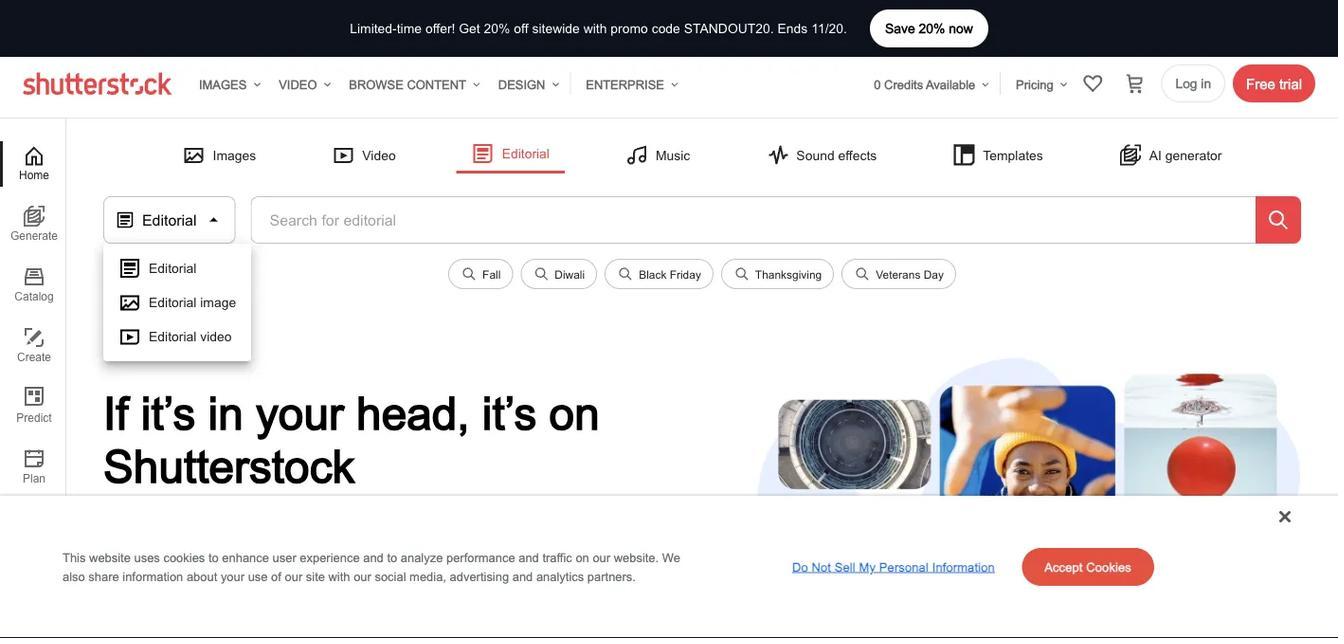 Task type: locate. For each thing, give the bounding box(es) containing it.
day
[[924, 267, 944, 281]]

code left standout20.
[[652, 21, 681, 36]]

2 you from the left
[[277, 523, 308, 545]]

partners.
[[588, 569, 636, 583]]

1 vertical spatial menu
[[103, 244, 251, 361]]

shutterstock
[[103, 439, 355, 492]]

standout20.
[[684, 21, 774, 36]]

find
[[349, 523, 379, 545]]

20% left off
[[484, 21, 511, 36]]

1 vertical spatial promo
[[546, 584, 599, 605]]

site
[[306, 569, 325, 583]]

1 horizontal spatial with
[[507, 584, 541, 605]]

music menu item
[[611, 138, 706, 172]]

use
[[248, 569, 268, 583]]

1 horizontal spatial it's
[[483, 386, 537, 439]]

sitewide down advertising
[[434, 584, 502, 605]]

2 horizontal spatial our
[[593, 550, 611, 565]]

code inside with promo code
[[103, 614, 144, 636]]

your
[[256, 386, 344, 439], [493, 553, 529, 575], [221, 569, 245, 583]]

1 horizontal spatial to
[[387, 550, 397, 565]]

ai down the can
[[319, 553, 337, 575]]

code down fingertips.
[[103, 614, 144, 636]]

save 20% sitewide
[[346, 584, 502, 605]]

and
[[363, 550, 384, 565], [519, 550, 539, 565], [284, 553, 315, 575], [513, 569, 533, 583]]

1 vertical spatial on
[[576, 550, 590, 565]]

thanksgiving button
[[721, 259, 835, 289]]

information
[[123, 569, 183, 583]]

to up about
[[209, 550, 219, 565]]

your inside whatever you need, you can find it here. premium content, intuitive design tools, and ai innovation—all at your fingertips. for a limited time,
[[493, 553, 529, 575]]

images inside 'images' menu item
[[213, 147, 256, 163]]

promo down analytics
[[546, 584, 599, 605]]

ends
[[778, 21, 808, 36]]

log
[[1176, 76, 1198, 91]]

browse
[[349, 77, 404, 91]]

your up a
[[221, 569, 245, 583]]

you
[[189, 523, 220, 545], [277, 523, 308, 545]]

images down the images link
[[213, 147, 256, 163]]

sell
[[835, 560, 856, 574]]

0 vertical spatial in
[[1202, 76, 1212, 91]]

promo up enterprise
[[611, 21, 648, 36]]

1 vertical spatial images
[[213, 147, 256, 163]]

our up save
[[354, 569, 372, 583]]

image
[[200, 295, 236, 310]]

editorial down 'images' menu item
[[142, 211, 197, 229]]

1 horizontal spatial in
[[1202, 76, 1212, 91]]

black
[[639, 267, 667, 281]]

catalog
[[15, 290, 54, 303]]

ai inside whatever you need, you can find it here. premium content, intuitive design tools, and ai innovation—all at your fingertips. for a limited time,
[[319, 553, 337, 575]]

editorial image menu item
[[103, 285, 251, 320]]

ai generator menu item
[[1104, 138, 1238, 172]]

ai
[[1150, 147, 1162, 163], [319, 553, 337, 575]]

0 vertical spatial code
[[652, 21, 681, 36]]

video down browse on the top left
[[362, 147, 396, 163]]

your inside 'this website uses cookies to enhance user experience and to analyze performance and traffic on our website. we also share information about your use of our site with our social media, advertising and analytics partners.'
[[221, 569, 245, 583]]

0 horizontal spatial in
[[208, 386, 243, 439]]

1 horizontal spatial code
[[652, 21, 681, 36]]

code
[[652, 21, 681, 36], [103, 614, 144, 636]]

1 vertical spatial ai
[[319, 553, 337, 575]]

in inside if it's in your head, it's on shutterstock
[[208, 386, 243, 439]]

shutterstock image
[[23, 72, 176, 95]]

editorial menu item up editorial image
[[103, 251, 251, 285]]

we
[[663, 550, 681, 565]]

0 horizontal spatial 20%
[[391, 584, 428, 605]]

tab list
[[0, 141, 65, 505]]

editorial video menu item
[[103, 320, 251, 354]]

credits
[[885, 77, 924, 91]]

social
[[375, 569, 406, 583]]

catalog link
[[0, 263, 65, 308]]

cart image
[[1124, 72, 1147, 95]]

images up 'images' menu item
[[199, 77, 247, 91]]

share
[[88, 569, 119, 583]]

0 horizontal spatial promo
[[546, 584, 599, 605]]

to up social
[[387, 550, 397, 565]]

video
[[200, 329, 232, 344]]

editorial up editorial image menu item
[[149, 261, 197, 276]]

music
[[656, 147, 691, 163]]

enhance
[[222, 550, 269, 565]]

off
[[514, 21, 529, 36]]

your up shutterstock
[[256, 386, 344, 439]]

your right at
[[493, 553, 529, 575]]

editorial
[[502, 146, 550, 161], [142, 211, 197, 229], [149, 261, 197, 276], [149, 295, 197, 310], [149, 329, 197, 344]]

innovation—all
[[343, 553, 466, 575]]

limited
[[240, 584, 294, 605]]

sitewide
[[532, 21, 580, 36], [434, 584, 502, 605]]

1 vertical spatial editorial menu item
[[103, 251, 251, 285]]

available
[[926, 77, 976, 91]]

1 vertical spatial video
[[362, 147, 396, 163]]

tools,
[[233, 553, 279, 575]]

20% left now
[[919, 21, 946, 36]]

our up partners.
[[593, 550, 611, 565]]

20% for sitewide
[[391, 584, 428, 605]]

0 vertical spatial on
[[550, 386, 600, 439]]

video menu item
[[317, 138, 411, 172]]

friday
[[670, 267, 702, 281]]

our
[[593, 550, 611, 565], [285, 569, 303, 583], [354, 569, 372, 583]]

and up social
[[363, 550, 384, 565]]

0 vertical spatial menu
[[103, 137, 1302, 174]]

video
[[279, 77, 317, 91], [362, 147, 396, 163]]

video right the images link
[[279, 77, 317, 91]]

2 horizontal spatial your
[[493, 553, 529, 575]]

thanksgiving link
[[721, 259, 835, 297]]

0 horizontal spatial sitewide
[[434, 584, 502, 605]]

1 horizontal spatial video
[[362, 147, 396, 163]]

browse content link
[[342, 65, 483, 103]]

editorial image
[[149, 295, 236, 310]]

black friday
[[639, 267, 702, 281]]

enterprise
[[586, 77, 665, 91]]

with inside 'this website uses cookies to enhance user experience and to analyze performance and traffic on our website. we also share information about your use of our site with our social media, advertising and analytics partners.'
[[329, 569, 350, 583]]

in right log
[[1202, 76, 1212, 91]]

time,
[[299, 584, 340, 605]]

0 horizontal spatial ai
[[319, 553, 337, 575]]

log in
[[1176, 76, 1212, 91]]

free
[[1247, 75, 1276, 92]]

performance
[[447, 550, 515, 565]]

1 horizontal spatial ai
[[1150, 147, 1162, 163]]

to
[[209, 550, 219, 565], [387, 550, 397, 565]]

black friday link
[[605, 259, 714, 297]]

0 vertical spatial images
[[199, 77, 247, 91]]

you up design
[[189, 523, 220, 545]]

0 horizontal spatial with
[[329, 569, 350, 583]]

information
[[933, 560, 995, 574]]

this website uses cookies to enhance user experience and to analyze performance and traffic on our website. we also share information about your use of our site with our social media, advertising and analytics partners.
[[63, 550, 681, 583]]

collections image
[[1082, 72, 1105, 95]]

templates
[[984, 147, 1044, 163]]

0 vertical spatial ai
[[1150, 147, 1162, 163]]

in up shutterstock
[[208, 386, 243, 439]]

with up enterprise
[[584, 21, 607, 36]]

20% down media, at bottom
[[391, 584, 428, 605]]

20% for now
[[919, 21, 946, 36]]

ai left 'generator'
[[1150, 147, 1162, 163]]

editorial menu item down design
[[457, 137, 565, 174]]

and right of
[[284, 553, 315, 575]]

advertising
[[450, 569, 509, 583]]

save
[[346, 584, 385, 605]]

editorial down editorial image menu item
[[149, 329, 197, 344]]

it's
[[141, 386, 196, 439], [483, 386, 537, 439]]

now
[[949, 21, 974, 36]]

with down experience
[[329, 569, 350, 583]]

0 horizontal spatial your
[[221, 569, 245, 583]]

and inside whatever you need, you can find it here. premium content, intuitive design tools, and ai innovation—all at your fingertips. for a limited time,
[[284, 553, 315, 575]]

save
[[886, 21, 916, 36]]

1 it's from the left
[[141, 386, 196, 439]]

0 horizontal spatial it's
[[141, 386, 196, 439]]

my
[[860, 560, 876, 574]]

veterans day button
[[842, 259, 957, 289]]

if it's in your head, it's on shutterstock
[[103, 386, 600, 492]]

browse content
[[349, 77, 466, 91]]

experience
[[300, 550, 360, 565]]

1 vertical spatial code
[[103, 614, 144, 636]]

with down analytics
[[507, 584, 541, 605]]

20% inside 'link'
[[919, 21, 946, 36]]

diwali button
[[521, 259, 598, 289]]

1 horizontal spatial promo
[[611, 21, 648, 36]]

menu
[[103, 137, 1302, 174], [103, 244, 251, 361]]

you up user
[[277, 523, 308, 545]]

sitewide right off
[[532, 21, 580, 36]]

1 horizontal spatial you
[[277, 523, 308, 545]]

0 horizontal spatial to
[[209, 550, 219, 565]]

0 vertical spatial video
[[279, 77, 317, 91]]

editorial video
[[149, 329, 232, 344]]

2 menu from the top
[[103, 244, 251, 361]]

on inside if it's in your head, it's on shutterstock
[[550, 386, 600, 439]]

1 vertical spatial in
[[208, 386, 243, 439]]

images
[[199, 77, 247, 91], [213, 147, 256, 163]]

this
[[63, 550, 86, 565]]

1 horizontal spatial your
[[256, 386, 344, 439]]

fingertips.
[[103, 584, 185, 605]]

editorial menu item
[[457, 137, 565, 174], [103, 251, 251, 285]]

0 vertical spatial editorial menu item
[[457, 137, 565, 174]]

cookies
[[1087, 560, 1132, 574]]

website.
[[614, 550, 659, 565]]

free trial
[[1247, 75, 1303, 92]]

promo inside with promo code
[[546, 584, 599, 605]]

0 horizontal spatial code
[[103, 614, 144, 636]]

design
[[173, 553, 228, 575]]

0 horizontal spatial you
[[189, 523, 220, 545]]

1 horizontal spatial sitewide
[[532, 21, 580, 36]]

sound effects menu item
[[751, 138, 893, 172]]

sound effects
[[797, 147, 877, 163]]

editorial up editorial video menu item
[[149, 295, 197, 310]]

2 horizontal spatial 20%
[[919, 21, 946, 36]]

can
[[313, 523, 344, 545]]

our right of
[[285, 569, 303, 583]]

1 menu from the top
[[103, 137, 1302, 174]]



Task type: vqa. For each thing, say whether or not it's contained in the screenshot.
with
yes



Task type: describe. For each thing, give the bounding box(es) containing it.
editorial down design link
[[502, 146, 550, 161]]

generate link
[[0, 202, 65, 247]]

user
[[273, 550, 297, 565]]

do
[[793, 560, 809, 574]]

images inside the images link
[[199, 77, 247, 91]]

1 horizontal spatial editorial menu item
[[457, 137, 565, 174]]

sound
[[797, 147, 835, 163]]

uses
[[134, 550, 160, 565]]

offer!
[[426, 21, 456, 36]]

need,
[[225, 523, 272, 545]]

plan
[[23, 472, 46, 485]]

home link
[[0, 141, 65, 187]]

veterans day
[[876, 267, 944, 281]]

video inside menu item
[[362, 147, 396, 163]]

create
[[17, 351, 51, 364]]

0 horizontal spatial editorial menu item
[[103, 251, 251, 285]]

2 it's from the left
[[483, 386, 537, 439]]

of
[[271, 569, 282, 583]]

traffic
[[543, 550, 573, 565]]

ai generator
[[1150, 147, 1223, 163]]

effects
[[839, 147, 877, 163]]

1 horizontal spatial our
[[354, 569, 372, 583]]

tab list containing home
[[0, 141, 65, 505]]

whatever you need, you can find it here. premium content, intuitive design tools, and ai innovation—all at your fingertips. for a limited time,
[[103, 523, 595, 605]]

generator
[[1166, 147, 1223, 163]]

editorial inside editorial "button"
[[142, 211, 197, 229]]

accept
[[1045, 560, 1083, 574]]

thanksgiving
[[756, 267, 822, 281]]

0
[[875, 77, 881, 91]]

0 credits available link
[[867, 65, 993, 103]]

head,
[[357, 386, 470, 439]]

your inside if it's in your head, it's on shutterstock
[[256, 386, 344, 439]]

1 vertical spatial sitewide
[[434, 584, 502, 605]]

0 vertical spatial sitewide
[[532, 21, 580, 36]]

and left analytics
[[513, 569, 533, 583]]

0 horizontal spatial video
[[279, 77, 317, 91]]

1 to from the left
[[209, 550, 219, 565]]

free trial button
[[1234, 64, 1316, 102]]

media,
[[410, 569, 447, 583]]

for
[[190, 584, 219, 605]]

veterans
[[876, 267, 921, 281]]

not
[[812, 560, 832, 574]]

standout20 .
[[150, 614, 278, 636]]

1 you from the left
[[189, 523, 220, 545]]

content
[[407, 77, 466, 91]]

editorial button
[[103, 196, 236, 244]]

trial
[[1280, 75, 1303, 92]]

limited-time offer! get 20% off sitewide with promo code standout20. ends 11/20.
[[350, 21, 848, 36]]

2 to from the left
[[387, 550, 397, 565]]

on inside 'this website uses cookies to enhance user experience and to analyze performance and traffic on our website. we also share information about your use of our site with our social media, advertising and analytics partners.'
[[576, 550, 590, 565]]

fall link
[[449, 259, 513, 297]]

fall button
[[449, 259, 513, 289]]

2 horizontal spatial with
[[584, 21, 607, 36]]

0 credits available
[[875, 77, 976, 91]]

standout20
[[150, 614, 273, 636]]

with promo code
[[103, 584, 599, 636]]

time
[[397, 21, 422, 36]]

veterans day link
[[842, 259, 957, 297]]

templates menu item
[[938, 138, 1059, 172]]

ai inside menu item
[[1150, 147, 1162, 163]]

editorial inside editorial video menu item
[[149, 329, 197, 344]]

do not sell my personal information
[[793, 560, 995, 574]]

0 horizontal spatial our
[[285, 569, 303, 583]]

analytics
[[537, 569, 584, 583]]

images menu item
[[167, 138, 271, 172]]

privacy alert dialog
[[0, 496, 1339, 638]]

whatever
[[103, 523, 184, 545]]

if
[[103, 386, 129, 439]]

here.
[[399, 523, 442, 545]]

1 horizontal spatial 20%
[[484, 21, 511, 36]]

pricing
[[1017, 77, 1054, 91]]

with inside with promo code
[[507, 584, 541, 605]]

diwali link
[[521, 259, 598, 297]]

a
[[224, 584, 234, 605]]

about
[[187, 569, 217, 583]]

limited-
[[350, 21, 397, 36]]

generate
[[10, 229, 58, 242]]

create link
[[0, 323, 65, 369]]

design
[[499, 77, 546, 91]]

diwali
[[555, 267, 585, 281]]

at
[[472, 553, 487, 575]]

accept cookies button
[[1022, 548, 1155, 586]]

it
[[384, 523, 394, 545]]

pricing link
[[1009, 65, 1071, 103]]

and left traffic
[[519, 550, 539, 565]]

0 vertical spatial promo
[[611, 21, 648, 36]]

also
[[63, 569, 85, 583]]

plan link
[[0, 445, 65, 490]]

get
[[459, 21, 481, 36]]

analyze
[[401, 550, 443, 565]]

website
[[89, 550, 131, 565]]

save 20% now link
[[870, 9, 989, 47]]

content,
[[528, 523, 595, 545]]

intuitive
[[103, 553, 167, 575]]

editorial inside editorial image menu item
[[149, 295, 197, 310]]

search image
[[1268, 209, 1291, 231]]



